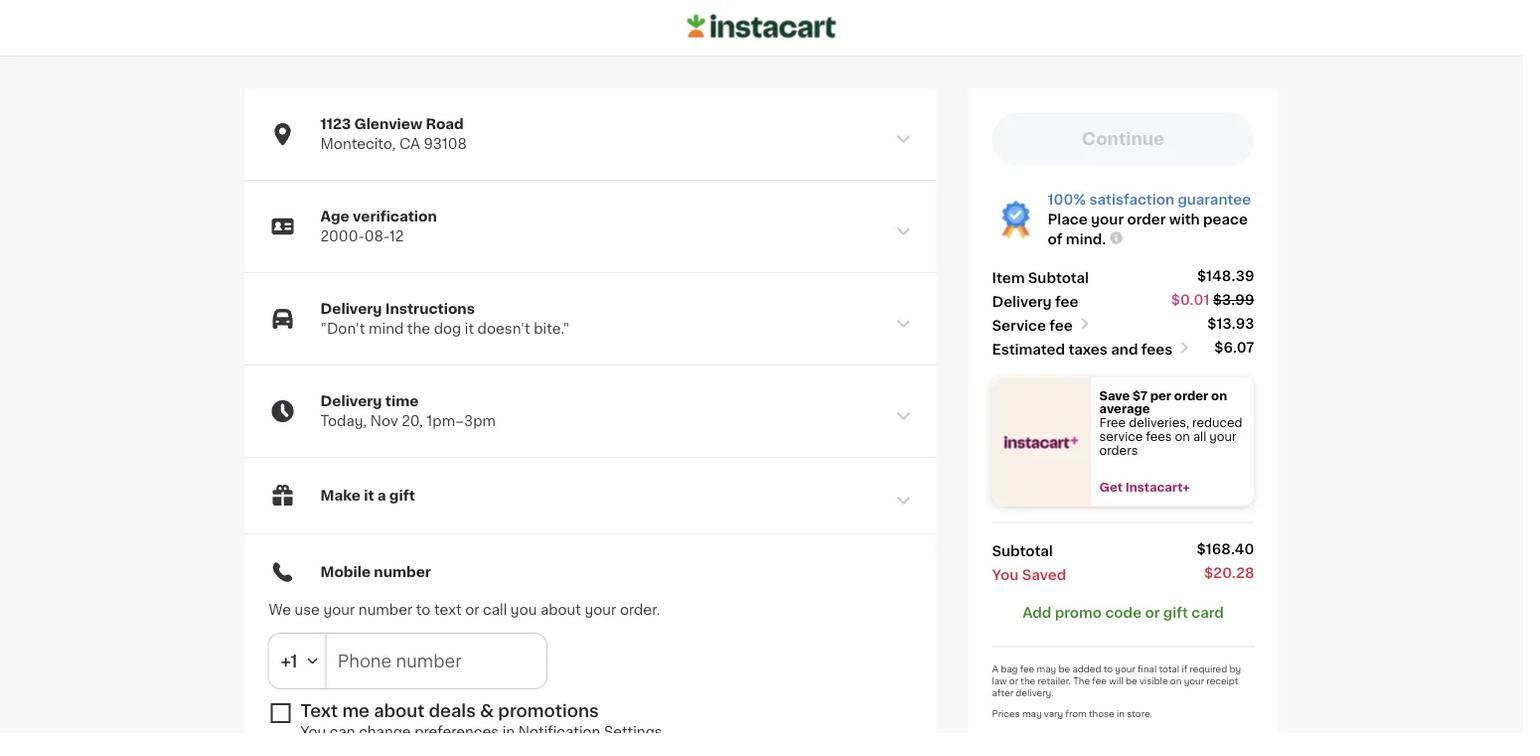 Task type: locate. For each thing, give the bounding box(es) containing it.
mobile
[[321, 566, 371, 579]]

the down instructions
[[407, 322, 430, 336]]

mobile number
[[321, 566, 431, 579]]

item subtotal
[[992, 271, 1089, 285]]

0 vertical spatial be
[[1059, 665, 1071, 674]]

fee left will
[[1093, 677, 1107, 686]]

or inside button
[[1146, 606, 1160, 620]]

those
[[1089, 710, 1115, 719]]

2 horizontal spatial or
[[1146, 606, 1160, 620]]

your up more info about 100% satisfaction guarantee icon
[[1092, 213, 1124, 227]]

free
[[1100, 417, 1126, 429]]

a
[[992, 665, 999, 674]]

you
[[511, 603, 537, 617]]

0 horizontal spatial it
[[364, 489, 374, 503]]

or down the bag
[[1010, 677, 1019, 686]]

total
[[1160, 665, 1180, 674]]

subtotal up 'you saved'
[[992, 544, 1053, 558]]

0 vertical spatial number
[[374, 566, 431, 579]]

your
[[1092, 213, 1124, 227], [1210, 431, 1237, 443], [324, 603, 355, 617], [585, 603, 617, 617], [1116, 665, 1136, 674], [1184, 677, 1205, 686]]

20,
[[402, 414, 423, 428]]

delivery inside the delivery time today, nov 20, 1pm–3pm
[[321, 395, 382, 409]]

1 vertical spatial on
[[1176, 431, 1191, 443]]

to left text
[[416, 603, 431, 617]]

0 vertical spatial the
[[407, 322, 430, 336]]

0 horizontal spatial the
[[407, 322, 430, 336]]

0 horizontal spatial gift
[[389, 489, 415, 503]]

add
[[1023, 606, 1052, 620]]

text
[[301, 703, 338, 720]]

deals
[[429, 703, 476, 720]]

0 horizontal spatial about
[[374, 703, 425, 720]]

you saved
[[992, 568, 1067, 582]]

subtotal
[[1029, 271, 1089, 285], [992, 544, 1053, 558]]

on left all on the bottom right of the page
[[1176, 431, 1191, 443]]

0 horizontal spatial order
[[1128, 213, 1166, 227]]

fees down deliveries,
[[1146, 431, 1172, 443]]

1 vertical spatial to
[[1104, 665, 1113, 674]]

0 vertical spatial may
[[1037, 665, 1057, 674]]

bag
[[1001, 665, 1018, 674]]

be
[[1059, 665, 1071, 674], [1126, 677, 1138, 686]]

may inside a bag fee may be added to your final total if required by law or the retailer. the fee will be visible on your receipt after delivery.
[[1037, 665, 1057, 674]]

visible
[[1140, 677, 1169, 686]]

receipt
[[1207, 677, 1239, 686]]

required
[[1190, 665, 1228, 674]]

0 vertical spatial to
[[416, 603, 431, 617]]

order
[[1128, 213, 1166, 227], [1175, 390, 1209, 401]]

delivery up today,
[[321, 395, 382, 409]]

2000-
[[321, 230, 364, 244]]

about right me
[[374, 703, 425, 720]]

satisfaction
[[1090, 193, 1175, 207]]

or left call
[[465, 603, 480, 617]]

may up retailer.
[[1037, 665, 1057, 674]]

the up delivery. in the right of the page
[[1021, 677, 1036, 686]]

1 horizontal spatial it
[[465, 322, 474, 336]]

service
[[1100, 431, 1143, 443]]

it left "a"
[[364, 489, 374, 503]]

$3.99
[[1213, 293, 1255, 307]]

gift
[[389, 489, 415, 503], [1164, 606, 1189, 620]]

0 vertical spatial gift
[[389, 489, 415, 503]]

of
[[1048, 233, 1063, 247]]

$148.39
[[1198, 269, 1255, 283]]

save
[[1100, 390, 1130, 401]]

1 vertical spatial about
[[374, 703, 425, 720]]

nov
[[370, 414, 398, 428]]

we
[[269, 603, 291, 617]]

2 vertical spatial on
[[1171, 677, 1182, 686]]

delivery up service
[[992, 295, 1052, 309]]

store.
[[1127, 710, 1153, 719]]

&
[[480, 703, 494, 720]]

Select a country button
[[269, 634, 326, 689]]

add promo code or gift card button
[[1023, 603, 1224, 623]]

to up will
[[1104, 665, 1113, 674]]

with
[[1170, 213, 1200, 227]]

delivery up "don't
[[321, 302, 382, 316]]

fees
[[1142, 342, 1173, 356], [1146, 431, 1172, 443]]

order down 100% satisfaction guarantee
[[1128, 213, 1166, 227]]

gift right "a"
[[389, 489, 415, 503]]

1 horizontal spatial the
[[1021, 677, 1036, 686]]

1 vertical spatial fees
[[1146, 431, 1172, 443]]

add promo code or gift card
[[1023, 606, 1224, 620]]

the
[[407, 322, 430, 336], [1021, 677, 1036, 686]]

1 horizontal spatial order
[[1175, 390, 1209, 401]]

delivery
[[992, 295, 1052, 309], [321, 302, 382, 316], [321, 395, 382, 409]]

prices
[[992, 710, 1020, 719]]

1 horizontal spatial to
[[1104, 665, 1113, 674]]

use
[[295, 603, 320, 617]]

instacart+
[[1126, 482, 1190, 493]]

0 horizontal spatial be
[[1059, 665, 1071, 674]]

delivery for delivery time today, nov 20, 1pm–3pm
[[321, 395, 382, 409]]

be right will
[[1126, 677, 1138, 686]]

age verification image
[[895, 223, 913, 241]]

it right the "dog"
[[465, 322, 474, 336]]

place your order with peace of mind.
[[1048, 213, 1248, 247]]

0 vertical spatial about
[[541, 603, 581, 617]]

gift left the card
[[1164, 606, 1189, 620]]

1pm–3pm
[[427, 414, 496, 428]]

Phone number telephone field
[[326, 634, 547, 689]]

fee
[[1056, 295, 1079, 309], [1050, 319, 1073, 333], [1020, 665, 1035, 674], [1093, 677, 1107, 686]]

a
[[377, 489, 386, 503]]

delivery time image
[[895, 408, 913, 425]]

1 horizontal spatial or
[[1010, 677, 1019, 686]]

age verification 2000-08-12
[[321, 210, 437, 244]]

1 vertical spatial may
[[1023, 710, 1042, 719]]

about right you
[[541, 603, 581, 617]]

taxes
[[1069, 342, 1108, 356]]

deliveries,
[[1129, 417, 1190, 429]]

1 vertical spatial gift
[[1164, 606, 1189, 620]]

instructions
[[386, 302, 475, 316]]

0 horizontal spatial or
[[465, 603, 480, 617]]

make it a gift image
[[895, 492, 913, 510]]

the
[[1074, 677, 1090, 686]]

number right mobile
[[374, 566, 431, 579]]

your down reduced
[[1210, 431, 1237, 443]]

subtotal up delivery fee at the top right of the page
[[1029, 271, 1089, 285]]

and
[[1112, 342, 1139, 356]]

per
[[1151, 390, 1172, 401]]

service fee
[[992, 319, 1073, 333]]

may down delivery. in the right of the page
[[1023, 710, 1042, 719]]

your right use
[[324, 603, 355, 617]]

1123 glenview road montecito, ca 93108
[[321, 117, 467, 151]]

1 horizontal spatial be
[[1126, 677, 1138, 686]]

mind.
[[1066, 233, 1107, 247]]

vary
[[1045, 710, 1064, 719]]

fee right the bag
[[1020, 665, 1035, 674]]

time
[[386, 395, 419, 409]]

1 horizontal spatial gift
[[1164, 606, 1189, 620]]

delivery for delivery fee
[[992, 295, 1052, 309]]

$0.01
[[1172, 293, 1210, 307]]

$20.28
[[1205, 566, 1255, 580]]

0 vertical spatial it
[[465, 322, 474, 336]]

orders
[[1100, 445, 1139, 456]]

number
[[374, 566, 431, 579], [359, 603, 413, 617]]

or right code
[[1146, 606, 1160, 620]]

1 vertical spatial order
[[1175, 390, 1209, 401]]

on down total
[[1171, 677, 1182, 686]]

will
[[1110, 677, 1124, 686]]

order right per
[[1175, 390, 1209, 401]]

make it a gift
[[321, 489, 415, 503]]

0 horizontal spatial to
[[416, 603, 431, 617]]

promo
[[1055, 606, 1102, 620]]

peace
[[1204, 213, 1248, 227]]

number down the mobile number
[[359, 603, 413, 617]]

order inside place your order with peace of mind.
[[1128, 213, 1166, 227]]

text
[[434, 603, 462, 617]]

0 vertical spatial order
[[1128, 213, 1166, 227]]

fees right and
[[1142, 342, 1173, 356]]

delivery instructions image
[[895, 315, 913, 333]]

on up reduced
[[1212, 390, 1228, 401]]

road
[[426, 117, 464, 131]]

93108
[[424, 137, 467, 151]]

card
[[1192, 606, 1224, 620]]

added
[[1073, 665, 1102, 674]]

1 vertical spatial the
[[1021, 677, 1036, 686]]

to inside a bag fee may be added to your final total if required by law or the retailer. the fee will be visible on your receipt after delivery.
[[1104, 665, 1113, 674]]

average
[[1100, 404, 1151, 415]]

1 horizontal spatial about
[[541, 603, 581, 617]]

delivery inside the delivery instructions "don't mind the dog it doesn't bite."
[[321, 302, 382, 316]]

be up retailer.
[[1059, 665, 1071, 674]]



Task type: describe. For each thing, give the bounding box(es) containing it.
get
[[1100, 482, 1123, 493]]

delivery for delivery instructions "don't mind the dog it doesn't bite."
[[321, 302, 382, 316]]

place
[[1048, 213, 1088, 227]]

guarantee
[[1178, 193, 1252, 207]]

delivery fee
[[992, 295, 1079, 309]]

doesn't
[[478, 322, 530, 336]]

1 vertical spatial number
[[359, 603, 413, 617]]

more info about 100% satisfaction guarantee image
[[1109, 230, 1124, 246]]

fee down item subtotal
[[1056, 295, 1079, 309]]

gift inside button
[[1164, 606, 1189, 620]]

prices may vary from those in store.
[[992, 710, 1153, 719]]

your inside save $7 per order on average free deliveries, reduced service fees on all your orders
[[1210, 431, 1237, 443]]

if
[[1182, 665, 1188, 674]]

your up will
[[1116, 665, 1136, 674]]

call
[[483, 603, 507, 617]]

100%
[[1048, 193, 1087, 207]]

1 vertical spatial subtotal
[[992, 544, 1053, 558]]

delivery time today, nov 20, 1pm–3pm
[[321, 395, 496, 428]]

saved
[[1022, 568, 1067, 582]]

by
[[1230, 665, 1242, 674]]

delivery instructions "don't mind the dog it doesn't bite."
[[321, 302, 570, 336]]

get instacart+ button
[[1092, 481, 1255, 495]]

save $7 per order on average free deliveries, reduced service fees on all your orders
[[1100, 390, 1246, 456]]

me
[[342, 703, 370, 720]]

mind
[[369, 322, 404, 336]]

08-
[[364, 230, 390, 244]]

montecito,
[[321, 137, 396, 151]]

$0.01 $3.99
[[1172, 293, 1255, 307]]

1123
[[321, 117, 351, 131]]

all
[[1194, 431, 1207, 443]]

glenview
[[354, 117, 423, 131]]

get instacart+
[[1100, 482, 1190, 493]]

fees inside save $7 per order on average free deliveries, reduced service fees on all your orders
[[1146, 431, 1172, 443]]

the inside the delivery instructions "don't mind the dog it doesn't bite."
[[407, 322, 430, 336]]

order inside save $7 per order on average free deliveries, reduced service fees on all your orders
[[1175, 390, 1209, 401]]

12
[[390, 230, 404, 244]]

today,
[[321, 414, 367, 428]]

your inside place your order with peace of mind.
[[1092, 213, 1124, 227]]

1 vertical spatial be
[[1126, 677, 1138, 686]]

order.
[[620, 603, 660, 617]]

or inside a bag fee may be added to your final total if required by law or the retailer. the fee will be visible on your receipt after delivery.
[[1010, 677, 1019, 686]]

your left order.
[[585, 603, 617, 617]]

law
[[992, 677, 1007, 686]]

$13.93
[[1208, 317, 1255, 331]]

service
[[992, 319, 1047, 333]]

promotions
[[498, 703, 599, 720]]

+1
[[281, 653, 298, 670]]

estimated taxes and fees
[[992, 342, 1173, 356]]

a bag fee may be added to your final total if required by law or the retailer. the fee will be visible on your receipt after delivery.
[[992, 665, 1242, 698]]

0 vertical spatial fees
[[1142, 342, 1173, 356]]

retailer.
[[1038, 677, 1071, 686]]

item
[[992, 271, 1025, 285]]

it inside the delivery instructions "don't mind the dog it doesn't bite."
[[465, 322, 474, 336]]

verification
[[353, 210, 437, 224]]

in
[[1117, 710, 1125, 719]]

reduced
[[1193, 417, 1243, 429]]

age
[[321, 210, 350, 224]]

1 vertical spatial it
[[364, 489, 374, 503]]

your down if
[[1184, 677, 1205, 686]]

bite."
[[534, 322, 570, 336]]

delivery address image
[[895, 130, 913, 148]]

estimated
[[992, 342, 1066, 356]]

0 vertical spatial on
[[1212, 390, 1228, 401]]

"don't
[[321, 322, 365, 336]]

text me about deals & promotions
[[301, 703, 599, 720]]

you
[[992, 568, 1019, 582]]

home image
[[687, 11, 836, 41]]

delivery.
[[1016, 689, 1054, 698]]

$168.40
[[1197, 542, 1255, 556]]

on inside a bag fee may be added to your final total if required by law or the retailer. the fee will be visible on your receipt after delivery.
[[1171, 677, 1182, 686]]

0 vertical spatial subtotal
[[1029, 271, 1089, 285]]

ca
[[400, 137, 420, 151]]

final
[[1138, 665, 1157, 674]]

fee up estimated taxes and fees
[[1050, 319, 1073, 333]]

after
[[992, 689, 1014, 698]]

$7
[[1133, 390, 1148, 401]]

code
[[1106, 606, 1142, 620]]

dog
[[434, 322, 461, 336]]

100% satisfaction guarantee
[[1048, 193, 1252, 207]]

the inside a bag fee may be added to your final total if required by law or the retailer. the fee will be visible on your receipt after delivery.
[[1021, 677, 1036, 686]]

we use your number to text or call you about your order.
[[269, 603, 660, 617]]



Task type: vqa. For each thing, say whether or not it's contained in the screenshot.


